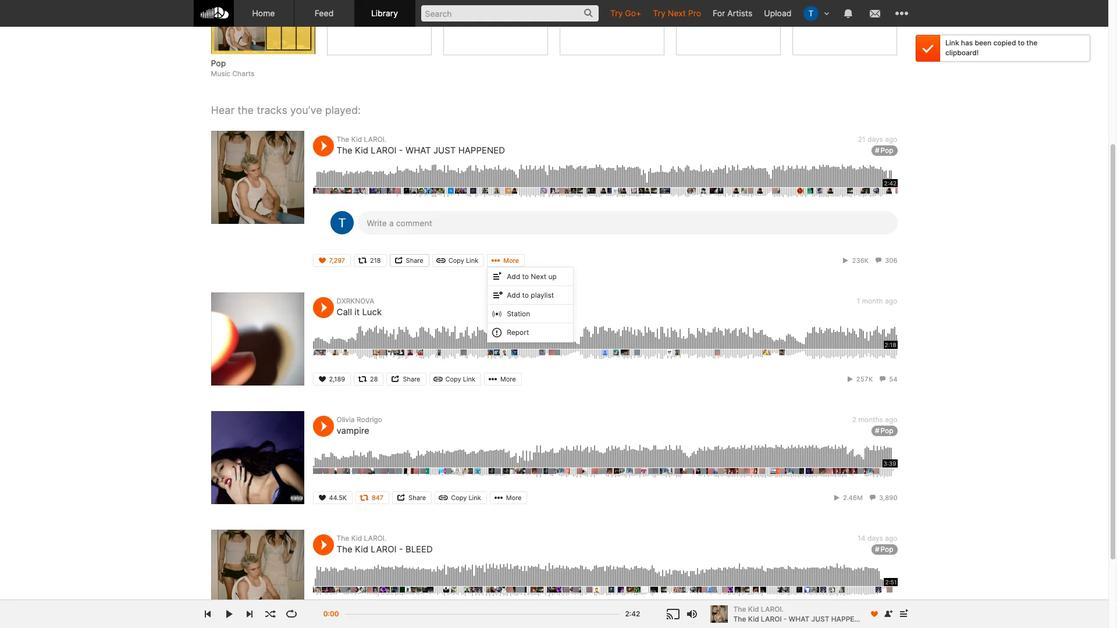 Task type: locate. For each thing, give the bounding box(es) containing it.
2.46m
[[843, 495, 863, 503]]

218 button
[[354, 255, 387, 267]]

21 days ago pop
[[859, 135, 898, 155]]

0 vertical spatial what
[[406, 145, 431, 156]]

ago inside 14 days ago pop
[[886, 535, 898, 543]]

the right the copied
[[1027, 38, 1038, 47]]

None search field
[[415, 0, 605, 26]]

the kid laroi. link
[[337, 135, 387, 144], [337, 535, 387, 543], [734, 605, 864, 615]]

1 vertical spatial just
[[812, 615, 830, 624]]

1 vertical spatial the kid laroi. the kid laroi - what just happened
[[734, 605, 870, 624]]

the kid laroi. link for 14
[[337, 535, 387, 543]]

copy link button for the kid laroi - what just happened
[[432, 255, 485, 267]]

14 days ago pop
[[858, 535, 898, 555]]

laroi inside the kid laroi. the kid laroi - bleed
[[371, 545, 397, 556]]

pop for vampire
[[881, 427, 894, 436]]

copy link
[[449, 257, 479, 265], [446, 376, 476, 384], [451, 495, 481, 503], [450, 613, 480, 621]]

ago inside 2 months ago pop
[[886, 416, 898, 425]]

4 ago from the top
[[886, 535, 898, 543]]

0 vertical spatial the
[[1027, 38, 1038, 47]]

pop inside 14 days ago pop
[[881, 546, 894, 555]]

share button right 218
[[390, 255, 429, 267]]

the kid laroi - what just happened element
[[211, 131, 304, 224], [711, 606, 728, 624]]

54 link
[[879, 376, 898, 384]]

more button for call it luck
[[484, 373, 522, 386]]

copy link button for the kid laroi - bleed
[[433, 611, 485, 624]]

laroi. inside the kid laroi. the kid laroi - bleed
[[364, 535, 387, 543]]

1 days from the top
[[868, 135, 884, 144]]

to
[[1019, 38, 1025, 47], [523, 272, 529, 281], [523, 291, 529, 300]]

days inside 14 days ago pop
[[868, 535, 884, 543]]

tracks
[[257, 104, 288, 116]]

dxrknova
[[337, 297, 375, 306]]

0 vertical spatial the kid laroi - what just happened link
[[337, 145, 505, 156]]

laroi. for 21 days ago
[[364, 135, 387, 144]]

pop inside 21 days ago pop
[[881, 146, 894, 155]]

Search search field
[[421, 5, 599, 22]]

the kid laroi - what just happened link
[[337, 145, 505, 156], [734, 615, 870, 625]]

next left pro at the right of the page
[[668, 8, 686, 18]]

clipboard!
[[946, 48, 979, 57]]

copy link button
[[432, 255, 485, 267], [429, 373, 482, 386], [435, 492, 487, 505], [433, 611, 485, 624]]

next
[[668, 8, 686, 18], [531, 272, 547, 281]]

share right 276
[[407, 613, 425, 621]]

link has been copied to the clipboard!
[[946, 38, 1038, 57]]

1 ago from the top
[[886, 135, 898, 144]]

3,890 link
[[869, 495, 898, 503]]

next left up
[[531, 272, 547, 281]]

more
[[504, 257, 519, 265], [501, 376, 516, 384], [506, 495, 522, 503], [505, 613, 520, 621]]

track stats element containing 236k
[[842, 255, 898, 267]]

1 horizontal spatial what
[[789, 615, 810, 624]]

0 vertical spatial just
[[434, 145, 456, 156]]

next inside try next pro link
[[668, 8, 686, 18]]

0 horizontal spatial the kid laroi - what just happened element
[[211, 131, 304, 224]]

share right 28
[[403, 376, 421, 384]]

share for the kid laroi - bleed
[[407, 613, 425, 621]]

0 horizontal spatial the kid laroi - what just happened link
[[337, 145, 505, 156]]

the kid laroi - what just happened link for the bottommost the kid laroi. link
[[734, 615, 870, 625]]

1 vertical spatial add
[[507, 291, 521, 300]]

- inside the kid laroi. the kid laroi - bleed
[[399, 545, 403, 556]]

1 add from the top
[[507, 272, 521, 281]]

2 vertical spatial laroi.
[[761, 605, 784, 614]]

1 vertical spatial tara schultz's avatar element
[[330, 212, 354, 235]]

days right the 21 on the right
[[868, 135, 884, 144]]

copy link for the kid laroi - bleed
[[450, 613, 480, 621]]

0 vertical spatial -
[[399, 145, 403, 156]]

dxrknova call it luck
[[337, 297, 382, 318]]

link
[[946, 38, 960, 47], [466, 257, 479, 265], [463, 376, 476, 384], [469, 495, 481, 503], [467, 613, 480, 621]]

306 link
[[875, 257, 898, 265]]

progress bar
[[345, 609, 620, 628]]

2 ago from the top
[[886, 297, 898, 306]]

pop for the kid laroi - what just happened
[[881, 146, 894, 155]]

1 vertical spatial laroi.
[[364, 535, 387, 543]]

to right the copied
[[1019, 38, 1025, 47]]

2 days from the top
[[868, 535, 884, 543]]

pop
[[211, 58, 226, 68], [881, 146, 894, 155], [881, 427, 894, 436], [881, 546, 894, 555]]

1 horizontal spatial next
[[668, 8, 686, 18]]

1 vertical spatial the
[[238, 104, 254, 116]]

share button
[[390, 255, 429, 267], [387, 373, 426, 386], [392, 492, 432, 505], [391, 611, 430, 624]]

0 vertical spatial add
[[507, 272, 521, 281]]

1 vertical spatial the kid laroi. link
[[337, 535, 387, 543]]

what
[[406, 145, 431, 156], [789, 615, 810, 624]]

pop inside pop music charts
[[211, 58, 226, 68]]

track stats element
[[842, 255, 898, 267], [846, 373, 898, 386], [832, 492, 898, 505], [842, 611, 898, 624]]

ago right 14
[[886, 535, 898, 543]]

more for the kid laroi - what just happened
[[504, 257, 519, 265]]

28 button
[[354, 373, 384, 386]]

more for the kid laroi - bleed
[[505, 613, 520, 621]]

track stats element for the kid laroi - bleed
[[842, 611, 898, 624]]

the
[[337, 135, 350, 144], [337, 145, 353, 156], [337, 535, 350, 543], [337, 545, 353, 556], [734, 605, 747, 614], [734, 615, 747, 624]]

report button
[[488, 324, 573, 343]]

ago for vampire
[[886, 416, 898, 425]]

share right '847'
[[409, 495, 426, 503]]

the
[[1027, 38, 1038, 47], [238, 104, 254, 116]]

you've
[[290, 104, 322, 116]]

1 horizontal spatial the
[[1027, 38, 1038, 47]]

more button for vampire
[[490, 492, 528, 505]]

1 horizontal spatial try
[[653, 8, 666, 18]]

laroi.
[[364, 135, 387, 144], [364, 535, 387, 543], [761, 605, 784, 614]]

1 horizontal spatial the kid laroi. the kid laroi - what just happened
[[734, 605, 870, 624]]

share for call it luck
[[403, 376, 421, 384]]

track stats element containing 257k
[[846, 373, 898, 386]]

try
[[611, 8, 623, 18], [653, 8, 666, 18]]

1 vertical spatial next
[[531, 272, 547, 281]]

for artists link
[[707, 0, 759, 26]]

try right go+
[[653, 8, 666, 18]]

ago inside 21 days ago pop
[[886, 135, 898, 144]]

copy for vampire
[[451, 495, 467, 503]]

add up add to playlist
[[507, 272, 521, 281]]

share button right 28
[[387, 373, 426, 386]]

3,890
[[880, 495, 898, 503]]

0 horizontal spatial the kid laroi. the kid laroi - what just happened
[[337, 135, 505, 156]]

1 vertical spatial happened
[[832, 615, 870, 624]]

pop inside 2 months ago pop
[[881, 427, 894, 436]]

it
[[355, 307, 360, 318]]

to inside button
[[523, 272, 529, 281]]

days for the kid laroi - what just happened
[[868, 135, 884, 144]]

1 horizontal spatial the kid laroi - what just happened link
[[734, 615, 870, 625]]

1 vertical spatial days
[[868, 535, 884, 543]]

copy link for vampire
[[451, 495, 481, 503]]

pop for the kid laroi - bleed
[[881, 546, 894, 555]]

ago right the 21 on the right
[[886, 135, 898, 144]]

to for add to next up
[[523, 272, 529, 281]]

3 ago from the top
[[886, 416, 898, 425]]

0 horizontal spatial next
[[531, 272, 547, 281]]

link has been copied to the clipboard! alert
[[916, 35, 1091, 61]]

share button for vampire
[[392, 492, 432, 505]]

8,417 button
[[313, 611, 351, 624]]

played:
[[325, 104, 361, 116]]

share
[[406, 257, 424, 265], [403, 376, 421, 384], [409, 495, 426, 503], [407, 613, 425, 621]]

add up station
[[507, 291, 521, 300]]

pop music charts
[[211, 58, 255, 78]]

2 vertical spatial to
[[523, 291, 529, 300]]

0 vertical spatial days
[[868, 135, 884, 144]]

ago right month
[[886, 297, 898, 306]]

add for add to playlist
[[507, 291, 521, 300]]

0 vertical spatial next
[[668, 8, 686, 18]]

share for vampire
[[409, 495, 426, 503]]

library
[[371, 8, 398, 18]]

-
[[399, 145, 403, 156], [399, 545, 403, 556], [784, 615, 787, 624]]

share button right 276
[[391, 611, 430, 624]]

0 vertical spatial the kid laroi - what just happened element
[[211, 131, 304, 224]]

0 vertical spatial happened
[[459, 145, 505, 156]]

try left go+
[[611, 8, 623, 18]]

copied
[[994, 38, 1017, 47]]

days right 14
[[868, 535, 884, 543]]

0 vertical spatial laroi.
[[364, 135, 387, 144]]

laroi for 14 days ago pop
[[371, 545, 397, 556]]

1 vertical spatial the kid laroi - what just happened link
[[734, 615, 870, 625]]

link for vampire
[[469, 495, 481, 503]]

to left playlist
[[523, 291, 529, 300]]

share right 218
[[406, 257, 424, 265]]

copy
[[449, 257, 465, 265], [446, 376, 462, 384], [451, 495, 467, 503], [450, 613, 465, 621]]

link for call it luck
[[463, 376, 476, 384]]

upload link
[[759, 0, 798, 26]]

home
[[252, 8, 275, 18]]

link for the kid laroi - bleed
[[467, 613, 480, 621]]

ago
[[886, 135, 898, 144], [886, 297, 898, 306], [886, 416, 898, 425], [886, 535, 898, 543]]

pop link for vampire
[[872, 426, 898, 437]]

the kid laroi. the kid laroi - what just happened for the kid laroi. link related to 21
[[337, 135, 505, 156]]

0 vertical spatial laroi
[[371, 145, 397, 156]]

to inside button
[[523, 291, 529, 300]]

laroi
[[371, 145, 397, 156], [371, 545, 397, 556], [761, 615, 782, 624]]

to inside link has been copied to the clipboard!
[[1019, 38, 1025, 47]]

tara schultz's avatar element
[[804, 6, 819, 21], [330, 212, 354, 235]]

pop link
[[211, 58, 316, 69], [872, 146, 898, 156], [872, 426, 898, 437], [872, 545, 898, 556]]

try go+
[[611, 8, 642, 18]]

days inside 21 days ago pop
[[868, 135, 884, 144]]

0 vertical spatial the kid laroi. link
[[337, 135, 387, 144]]

0 vertical spatial to
[[1019, 38, 1025, 47]]

tara schultz's avatar element up 7,297
[[330, 212, 354, 235]]

share button right '847'
[[392, 492, 432, 505]]

1 vertical spatial the kid laroi - what just happened element
[[711, 606, 728, 624]]

to up add to playlist
[[523, 272, 529, 281]]

the right hear
[[238, 104, 254, 116]]

track stats element containing 320k
[[842, 611, 898, 624]]

kid
[[351, 135, 362, 144], [355, 145, 369, 156], [351, 535, 362, 543], [355, 545, 369, 556], [749, 605, 760, 614], [749, 615, 760, 624]]

0 horizontal spatial try
[[611, 8, 623, 18]]

1 horizontal spatial tara schultz's avatar element
[[804, 6, 819, 21]]

track stats element containing 2.46m
[[832, 492, 898, 505]]

music charts link
[[211, 69, 255, 79]]

1 vertical spatial laroi
[[371, 545, 397, 556]]

try for try next pro
[[653, 8, 666, 18]]

add to next up button
[[488, 268, 573, 287]]

1 try from the left
[[611, 8, 623, 18]]

add inside add to next up button
[[507, 272, 521, 281]]

happened
[[459, 145, 505, 156], [832, 615, 870, 624]]

try inside try go+ link
[[611, 8, 623, 18]]

2 try from the left
[[653, 8, 666, 18]]

2 add from the top
[[507, 291, 521, 300]]

1 vertical spatial -
[[399, 545, 403, 556]]

0 horizontal spatial happened
[[459, 145, 505, 156]]

tara schultz's avatar element right 'upload'
[[804, 6, 819, 21]]

try inside try next pro link
[[653, 8, 666, 18]]

1 horizontal spatial just
[[812, 615, 830, 624]]

copy link for the kid laroi - what just happened
[[449, 257, 479, 265]]

library link
[[355, 0, 415, 27]]

1 horizontal spatial happened
[[832, 615, 870, 624]]

374
[[886, 613, 898, 621]]

ago right months
[[886, 416, 898, 425]]

station button
[[488, 305, 573, 324]]

add inside add to playlist button
[[507, 291, 521, 300]]

0 vertical spatial the kid laroi. the kid laroi - what just happened
[[337, 135, 505, 156]]

1 vertical spatial to
[[523, 272, 529, 281]]



Task type: describe. For each thing, give the bounding box(es) containing it.
218
[[370, 257, 381, 265]]

report
[[507, 329, 530, 337]]

- for 21 days ago pop
[[399, 145, 403, 156]]

pop link for the kid laroi - what just happened
[[872, 146, 898, 156]]

copy link button for call it luck
[[429, 373, 482, 386]]

0 horizontal spatial just
[[434, 145, 456, 156]]

laroi for 21 days ago pop
[[371, 145, 397, 156]]

0:00
[[324, 610, 339, 619]]

artists
[[728, 8, 753, 18]]

add to playlist
[[507, 291, 554, 300]]

0 horizontal spatial the
[[238, 104, 254, 116]]

track stats element for vampire
[[832, 492, 898, 505]]

847 button
[[356, 492, 390, 505]]

share for the kid laroi - what just happened
[[406, 257, 424, 265]]

2 vertical spatial -
[[784, 615, 787, 624]]

vampire link
[[337, 426, 370, 437]]

44.5k
[[329, 495, 347, 503]]

for
[[713, 8, 726, 18]]

laroi. for 14 days ago
[[364, 535, 387, 543]]

the kid laroi. the kid laroi - what just happened for the bottommost the kid laroi. link
[[734, 605, 870, 624]]

8,417
[[329, 613, 346, 621]]

more button for the kid laroi - what just happened
[[487, 255, 525, 267]]

28
[[370, 376, 378, 384]]

dxrknova link
[[337, 297, 375, 306]]

add for add to next up
[[507, 272, 521, 281]]

track stats element for call it luck
[[846, 373, 898, 386]]

the kid laroi - what just happened link for the kid laroi. link related to 21
[[337, 145, 505, 156]]

44.5k button
[[313, 492, 353, 505]]

add to next up
[[507, 272, 557, 281]]

luck
[[362, 307, 382, 318]]

try for try go+
[[611, 8, 623, 18]]

copy for the kid laroi - what just happened
[[449, 257, 465, 265]]

copy link button for vampire
[[435, 492, 487, 505]]

7,297 button
[[313, 255, 351, 267]]

olivia rodrigo link
[[337, 416, 383, 425]]

months
[[859, 416, 884, 425]]

the kid laroi - bleed link
[[337, 545, 433, 556]]

the kid laroi - bleed element
[[211, 531, 304, 624]]

847
[[372, 495, 384, 503]]

copy link for call it luck
[[446, 376, 476, 384]]

olivia rodrigo vampire
[[337, 416, 383, 437]]

vampire
[[337, 426, 370, 437]]

try next pro
[[653, 8, 702, 18]]

rodrigo
[[357, 416, 383, 425]]

ago for the kid laroi - what just happened
[[886, 135, 898, 144]]

2 months ago pop
[[853, 416, 898, 436]]

share button for call it luck
[[387, 373, 426, 386]]

the kid laroi. link for 21
[[337, 135, 387, 144]]

has
[[962, 38, 974, 47]]

374 link
[[875, 613, 898, 621]]

bleed
[[406, 545, 433, 556]]

- for 14 days ago pop
[[399, 545, 403, 556]]

306
[[886, 257, 898, 265]]

try next pro link
[[648, 0, 707, 26]]

station
[[507, 310, 531, 318]]

call it luck link
[[337, 307, 382, 318]]

1 vertical spatial what
[[789, 615, 810, 624]]

hear
[[211, 104, 235, 116]]

2 vertical spatial laroi
[[761, 615, 782, 624]]

upload
[[765, 8, 792, 18]]

more for call it luck
[[501, 376, 516, 384]]

add to playlist button
[[488, 287, 573, 305]]

pop link for the kid laroi - bleed
[[872, 545, 898, 556]]

1 horizontal spatial the kid laroi - what just happened element
[[711, 606, 728, 624]]

music
[[211, 69, 231, 78]]

been
[[976, 38, 992, 47]]

days for the kid laroi - bleed
[[868, 535, 884, 543]]

0 horizontal spatial tara schultz's avatar element
[[330, 212, 354, 235]]

link for the kid laroi - what just happened
[[466, 257, 479, 265]]

for artists
[[713, 8, 753, 18]]

share button for the kid laroi - what just happened
[[390, 255, 429, 267]]

2 vertical spatial the kid laroi. link
[[734, 605, 864, 615]]

7,297
[[329, 257, 345, 265]]

call
[[337, 307, 352, 318]]

257k
[[857, 376, 873, 384]]

pro
[[689, 8, 702, 18]]

try go+ link
[[605, 0, 648, 26]]

21
[[859, 135, 866, 144]]

charts
[[233, 69, 255, 78]]

to for add to playlist
[[523, 291, 529, 300]]

1 month ago
[[857, 297, 898, 306]]

2:42
[[626, 610, 641, 619]]

the inside link has been copied to the clipboard!
[[1027, 38, 1038, 47]]

next up image
[[897, 608, 911, 622]]

feed link
[[294, 0, 355, 27]]

236k
[[853, 257, 869, 265]]

0 horizontal spatial what
[[406, 145, 431, 156]]

playlist
[[531, 291, 554, 300]]

track stats element for the kid laroi - what just happened
[[842, 255, 898, 267]]

month
[[863, 297, 884, 306]]

14
[[858, 535, 866, 543]]

link inside link has been copied to the clipboard!
[[946, 38, 960, 47]]

276 button
[[354, 611, 388, 624]]

happened for the kid laroi - what just happened 'link' corresponding to the kid laroi. link related to 21
[[459, 145, 505, 156]]

more button for the kid laroi - bleed
[[488, 611, 526, 624]]

copy for the kid laroi - bleed
[[450, 613, 465, 621]]

2,189 button
[[313, 373, 351, 386]]

320k
[[853, 613, 869, 621]]

276
[[371, 613, 382, 621]]

pop element
[[211, 0, 316, 54]]

ago for the kid laroi - bleed
[[886, 535, 898, 543]]

next inside add to next up button
[[531, 272, 547, 281]]

go+
[[626, 8, 642, 18]]

Write a comment text field
[[358, 212, 898, 235]]

1
[[857, 297, 861, 306]]

feed
[[315, 8, 334, 18]]

2
[[853, 416, 857, 425]]

copy for call it luck
[[446, 376, 462, 384]]

up
[[549, 272, 557, 281]]

happened for the kid laroi - what just happened 'link' associated with the bottommost the kid laroi. link
[[832, 615, 870, 624]]

vampire element
[[211, 412, 304, 505]]

home link
[[234, 0, 294, 27]]

54
[[890, 376, 898, 384]]

the kid laroi. the kid laroi - bleed
[[337, 535, 433, 556]]

call it luck element
[[211, 293, 304, 386]]

share button for the kid laroi - bleed
[[391, 611, 430, 624]]

olivia
[[337, 416, 355, 425]]

more for vampire
[[506, 495, 522, 503]]

0 vertical spatial tara schultz's avatar element
[[804, 6, 819, 21]]

2,189
[[329, 376, 345, 384]]

hear the tracks you've played:
[[211, 104, 361, 116]]



Task type: vqa. For each thing, say whether or not it's contained in the screenshot.
share associated with The Kid LAROI - BLEED
yes



